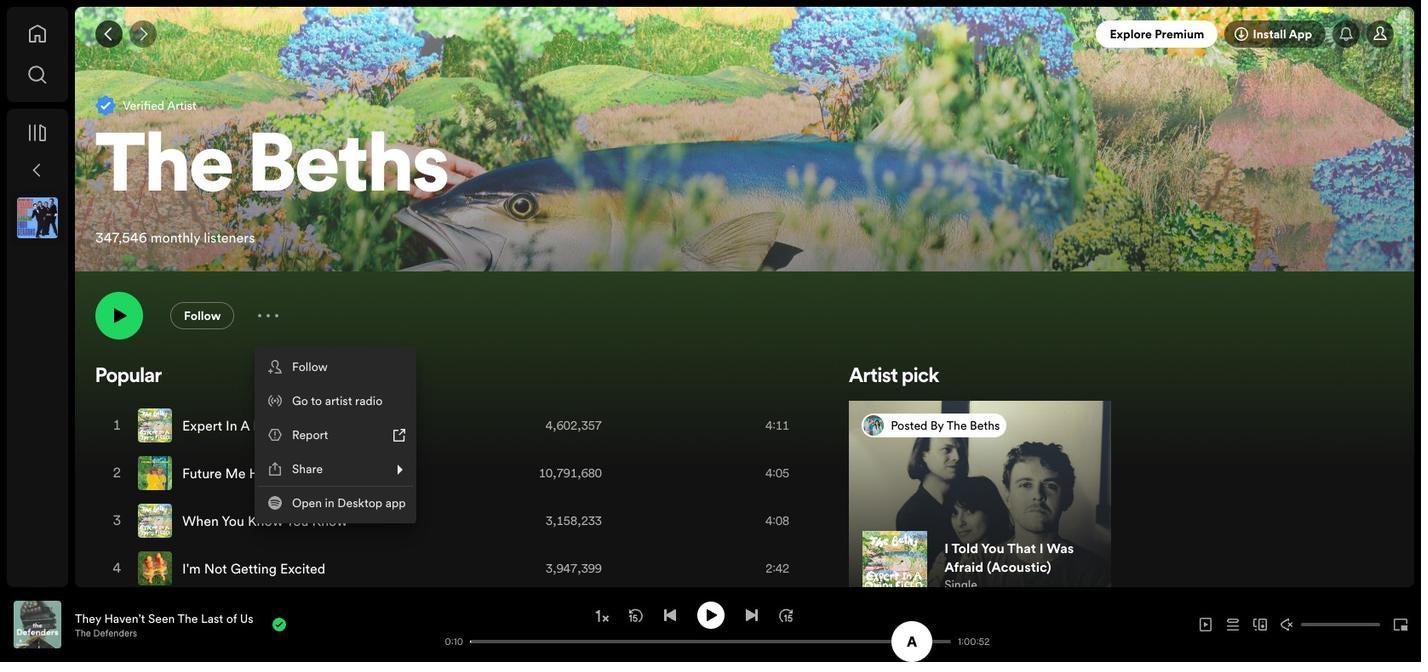 Task type: vqa. For each thing, say whether or not it's contained in the screenshot.
and in the the What's New The latest releases from artists, podcasts, and shows you follow.
no



Task type: locate. For each thing, give the bounding box(es) containing it.
347,546
[[95, 228, 147, 247]]

haven't
[[104, 610, 145, 627]]

0 horizontal spatial me
[[225, 464, 246, 483]]

0 horizontal spatial follow
[[184, 308, 221, 325]]

previous image
[[663, 609, 677, 622]]

when
[[182, 512, 219, 531]]

the beths
[[95, 129, 449, 211]]

field
[[293, 417, 323, 436]]

to
[[311, 393, 322, 410]]

artist left pick
[[850, 367, 899, 388]]

that
[[1008, 539, 1037, 558]]

me left hates at left
[[225, 464, 246, 483]]

artist
[[167, 97, 197, 114], [850, 367, 899, 388]]

premium
[[1155, 26, 1205, 43]]

0 horizontal spatial beths
[[248, 129, 449, 211]]

know down hates at left
[[248, 512, 283, 531]]

open in desktop app
[[292, 495, 406, 512]]

you right when
[[222, 512, 244, 531]]

radio
[[355, 393, 383, 410]]

go to artist radio
[[292, 393, 383, 410]]

1 horizontal spatial know
[[312, 512, 348, 531]]

me
[[225, 464, 246, 483], [288, 464, 308, 483]]

3,158,233
[[546, 513, 602, 530]]

follow up to
[[292, 359, 328, 376]]

artist
[[325, 393, 352, 410]]

2 horizontal spatial you
[[982, 539, 1005, 558]]

0 vertical spatial follow button
[[170, 303, 235, 330]]

0 horizontal spatial know
[[248, 512, 283, 531]]

you
[[222, 512, 244, 531], [286, 512, 309, 531], [982, 539, 1005, 558]]

follow
[[184, 308, 221, 325], [292, 359, 328, 376]]

posted by the beths
[[891, 418, 1001, 435]]

posted
[[891, 418, 928, 435]]

report
[[292, 427, 328, 444]]

top bar and user menu element
[[75, 7, 1415, 61]]

skip back 15 seconds image
[[629, 609, 643, 622]]

hates
[[249, 464, 285, 483]]

menu
[[255, 347, 416, 524]]

follow button up go to artist radio
[[258, 350, 413, 384]]

the
[[95, 129, 234, 211], [947, 418, 968, 435], [178, 610, 198, 627], [75, 627, 91, 640]]

the beths image
[[864, 416, 884, 436]]

the defenders link
[[75, 627, 137, 640]]

me up open
[[288, 464, 308, 483]]

main element
[[7, 7, 68, 588]]

2 me from the left
[[288, 464, 308, 483]]

0 vertical spatial artist
[[167, 97, 197, 114]]

volume off image
[[1281, 619, 1295, 632]]

the down the verified artist
[[95, 129, 234, 211]]

group
[[10, 191, 65, 245]]

next image
[[745, 609, 759, 622]]

listeners
[[204, 228, 255, 247]]

know
[[248, 512, 283, 531], [312, 512, 348, 531]]

player controls element
[[0, 602, 993, 649]]

afraid
[[945, 558, 984, 577]]

1 know from the left
[[248, 512, 283, 531]]

1 vertical spatial follow
[[292, 359, 328, 376]]

future me hates me
[[182, 464, 308, 483]]

you down open
[[286, 512, 309, 531]]

desktop
[[338, 495, 383, 512]]

go to artist radio button
[[258, 384, 413, 418]]

install app
[[1254, 26, 1313, 43]]

they haven't seen the last of us link
[[75, 610, 254, 627]]

the right by
[[947, 418, 968, 435]]

4,602,357
[[546, 418, 602, 435]]

0 vertical spatial follow
[[184, 308, 221, 325]]

app
[[1290, 26, 1313, 43]]

1 horizontal spatial artist
[[850, 367, 899, 388]]

verified artist
[[123, 97, 197, 114]]

share button
[[258, 452, 413, 486]]

1 horizontal spatial me
[[288, 464, 308, 483]]

2 i from the left
[[1040, 539, 1044, 558]]

1 i from the left
[[945, 539, 949, 558]]

share
[[292, 461, 323, 478]]

1 horizontal spatial beths
[[971, 418, 1001, 435]]

0 horizontal spatial i
[[945, 539, 949, 558]]

single
[[945, 577, 978, 594]]

you right told
[[982, 539, 1005, 558]]

artist right verified on the left top of the page
[[167, 97, 197, 114]]

i
[[945, 539, 949, 558], [1040, 539, 1044, 558]]

follow button
[[170, 303, 235, 330], [258, 350, 413, 384]]

defenders
[[93, 627, 137, 640]]

by
[[931, 418, 944, 435]]

4:11
[[766, 418, 790, 435]]

1 vertical spatial beths
[[971, 418, 1001, 435]]

future me hates me link
[[182, 464, 308, 483]]

know down 'in'
[[312, 512, 348, 531]]

1 horizontal spatial follow button
[[258, 350, 413, 384]]

in
[[325, 495, 335, 512]]

follow down 'listeners'
[[184, 308, 221, 325]]

10,791,680
[[539, 465, 602, 482]]

i'm not getting excited
[[182, 560, 326, 579]]

explore premium button
[[1097, 20, 1219, 48]]

the left last
[[178, 610, 198, 627]]

expert
[[182, 417, 222, 436]]

follow button down 'listeners'
[[170, 303, 235, 330]]

us
[[240, 610, 254, 627]]

expert in a dying field link
[[182, 417, 323, 436]]

i left told
[[945, 539, 949, 558]]

i left was
[[1040, 539, 1044, 558]]

i told you that i was afraid (acoustic) single
[[945, 539, 1075, 594]]

beths
[[248, 129, 449, 211], [971, 418, 1001, 435]]

not
[[204, 560, 227, 579]]

play image
[[704, 609, 718, 622]]

1 horizontal spatial i
[[1040, 539, 1044, 558]]

connect to a device image
[[1254, 619, 1268, 632]]

i'm
[[182, 560, 201, 579]]

expert in a dying field
[[182, 417, 323, 436]]

the left defenders
[[75, 627, 91, 640]]

4:05
[[766, 465, 790, 482]]



Task type: describe. For each thing, give the bounding box(es) containing it.
go forward image
[[136, 27, 150, 41]]

when you know you know cell
[[138, 499, 355, 545]]

group inside the main element
[[10, 191, 65, 245]]

told
[[952, 539, 979, 558]]

app
[[386, 495, 406, 512]]

0 horizontal spatial follow button
[[170, 303, 235, 330]]

go back image
[[102, 27, 116, 41]]

i'm not getting excited link
[[182, 560, 326, 579]]

1:00:52
[[959, 636, 990, 649]]

1 me from the left
[[225, 464, 246, 483]]

artist pick
[[850, 367, 940, 388]]

you inside i told you that i was afraid (acoustic) single
[[982, 539, 1005, 558]]

now playing: they haven't seen the last of us by the defenders footer
[[14, 602, 429, 649]]

open in desktop app button
[[258, 486, 413, 521]]

last
[[201, 610, 223, 627]]

1 horizontal spatial follow
[[292, 359, 328, 376]]

(acoustic)
[[987, 558, 1052, 577]]

was
[[1047, 539, 1075, 558]]

i'm not getting excited cell
[[138, 546, 333, 592]]

go
[[292, 393, 308, 410]]

monthly
[[151, 228, 200, 247]]

1 horizontal spatial you
[[286, 512, 309, 531]]

explore
[[1111, 26, 1153, 43]]

3,947,399
[[546, 561, 602, 578]]

home image
[[27, 24, 48, 44]]

search image
[[27, 65, 48, 85]]

skip forward 15 seconds image
[[779, 609, 793, 622]]

install app link
[[1226, 20, 1327, 48]]

seen
[[148, 610, 175, 627]]

a
[[240, 417, 250, 436]]

change speed image
[[593, 608, 610, 625]]

install
[[1254, 26, 1287, 43]]

future me hates me cell
[[138, 451, 315, 497]]

dying
[[253, 417, 289, 436]]

2:42
[[766, 561, 790, 578]]

now playing view image
[[40, 609, 54, 623]]

0:10
[[445, 636, 463, 649]]

verified
[[123, 97, 164, 114]]

0 horizontal spatial artist
[[167, 97, 197, 114]]

0 vertical spatial beths
[[248, 129, 449, 211]]

pick
[[902, 367, 940, 388]]

future
[[182, 464, 222, 483]]

of
[[226, 610, 237, 627]]

they haven't seen the last of us the defenders
[[75, 610, 254, 640]]

what's new image
[[1340, 27, 1354, 41]]

explore premium
[[1111, 26, 1205, 43]]

they
[[75, 610, 101, 627]]

menu containing follow
[[255, 347, 416, 524]]

4:08
[[766, 513, 790, 530]]

getting
[[231, 560, 277, 579]]

1 vertical spatial follow button
[[258, 350, 413, 384]]

1 vertical spatial artist
[[850, 367, 899, 388]]

external link image
[[392, 429, 406, 442]]

popular
[[95, 367, 162, 388]]

expert in a dying field cell
[[138, 403, 330, 449]]

when you know you know
[[182, 512, 348, 531]]

i told you that i was afraid (acoustic) link
[[945, 539, 1075, 577]]

2 know from the left
[[312, 512, 348, 531]]

open
[[292, 495, 322, 512]]

excited
[[280, 560, 326, 579]]

0 horizontal spatial you
[[222, 512, 244, 531]]

when you know you know link
[[182, 512, 348, 531]]

in
[[226, 417, 237, 436]]

4:11 cell
[[727, 403, 814, 449]]

report link
[[258, 418, 413, 452]]

347,546 monthly listeners
[[95, 228, 255, 247]]

merch image
[[850, 401, 1143, 614]]



